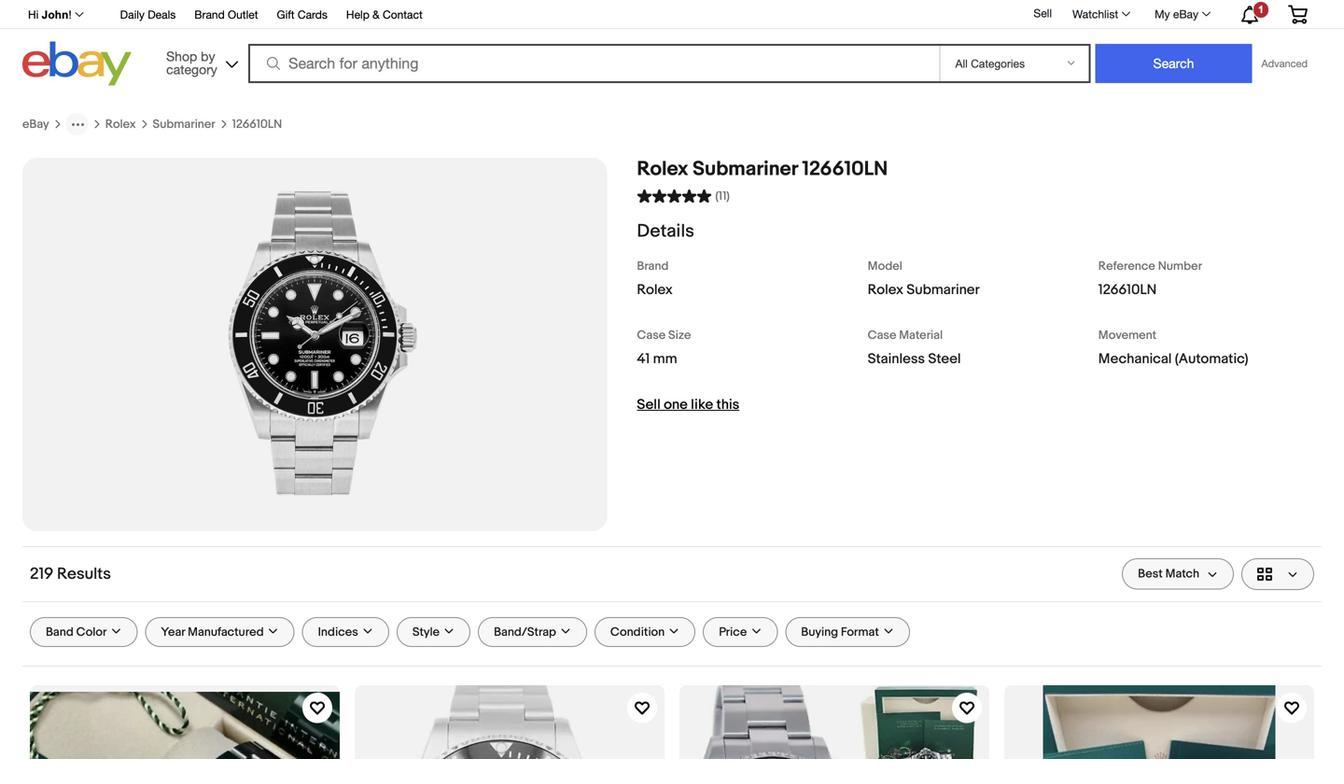 Task type: vqa. For each thing, say whether or not it's contained in the screenshot.
the bottommost "Sell"
yes



Task type: locate. For each thing, give the bounding box(es) containing it.
watchlist link
[[1062, 3, 1139, 25]]

rolex down model
[[868, 281, 904, 298]]

rolex submariner 126610ln image
[[128, 158, 502, 531]]

sell link
[[1026, 7, 1061, 20]]

126610ln cell
[[1099, 281, 1322, 309]]

126610ln row
[[1099, 259, 1322, 309]]

view: gallery view image
[[1258, 567, 1299, 582]]

hi
[[28, 8, 39, 21]]

1 vertical spatial submariner
[[693, 157, 798, 181]]

advanced link
[[1252, 45, 1317, 82]]

submariner
[[153, 117, 215, 131], [693, 157, 798, 181], [907, 281, 980, 298]]

case inside the case material stainless steel
[[868, 328, 897, 343]]

0 horizontal spatial case
[[637, 328, 666, 343]]

submariner up (11)
[[693, 157, 798, 181]]

details
[[637, 220, 695, 242]]

1 horizontal spatial ebay
[[1173, 7, 1199, 21]]

row group
[[637, 259, 1322, 390]]

match
[[1166, 567, 1200, 581]]

1 horizontal spatial sell
[[1034, 7, 1052, 20]]

rolex submariner 126610ln
[[637, 157, 888, 181]]

outlet
[[228, 8, 258, 21]]

submariner inside "model rolex submariner"
[[907, 281, 980, 298]]

1 vertical spatial sell
[[637, 396, 661, 413]]

1 horizontal spatial brand
[[637, 259, 669, 274]]

1 horizontal spatial submariner
[[693, 157, 798, 181]]

submariner down model row header
[[907, 281, 980, 298]]

hi john !
[[28, 8, 72, 21]]

brand inside account navigation
[[194, 8, 225, 21]]

submariner down category
[[153, 117, 215, 131]]

mechanical (automatic) cell
[[1099, 351, 1322, 378]]

!
[[68, 8, 72, 21]]

41 mm cell
[[637, 351, 860, 378]]

stainless steel row
[[868, 328, 1091, 378]]

sell one like this link
[[637, 396, 740, 413]]

ebay inside account navigation
[[1173, 7, 1199, 21]]

case
[[637, 328, 666, 343], [868, 328, 897, 343]]

2 horizontal spatial submariner
[[907, 281, 980, 298]]

126610ln
[[232, 117, 282, 131], [802, 157, 888, 181], [1099, 281, 1157, 298]]

sell inside account navigation
[[1034, 7, 1052, 20]]

help & contact link
[[346, 5, 423, 26]]

126610ln inside reference number 126610ln
[[1099, 281, 1157, 298]]

movement mechanical (automatic)
[[1099, 328, 1249, 367]]

brand left outlet
[[194, 8, 225, 21]]

2 case from the left
[[868, 328, 897, 343]]

advanced
[[1262, 57, 1308, 70]]

1 horizontal spatial case
[[868, 328, 897, 343]]

1 vertical spatial brand
[[637, 259, 669, 274]]

daily
[[120, 8, 145, 21]]

0 horizontal spatial ebay
[[22, 117, 49, 131]]

ebay left rolex link
[[22, 117, 49, 131]]

2 horizontal spatial 126610ln
[[1099, 281, 1157, 298]]

(11) link
[[637, 188, 1322, 204]]

reference
[[1099, 259, 1156, 274]]

case material stainless steel
[[868, 328, 961, 367]]

0 vertical spatial submariner
[[153, 117, 215, 131]]

case inside case size 41 mm
[[637, 328, 666, 343]]

0 vertical spatial brand
[[194, 8, 225, 21]]

model
[[868, 259, 903, 274]]

mechanical
[[1099, 351, 1172, 367]]

brand inside brand rolex
[[637, 259, 669, 274]]

&
[[373, 8, 380, 21]]

brand outlet
[[194, 8, 258, 21]]

126610ln for reference number 126610ln
[[1099, 281, 1157, 298]]

brand
[[194, 8, 225, 21], [637, 259, 669, 274]]

0 vertical spatial sell
[[1034, 7, 1052, 20]]

sell left one
[[637, 396, 661, 413]]

ebay right my
[[1173, 7, 1199, 21]]

0 vertical spatial 126610ln
[[232, 117, 282, 131]]

model row header
[[868, 259, 1091, 274]]

2 vertical spatial submariner
[[907, 281, 980, 298]]

shop by category banner
[[18, 0, 1322, 91]]

model rolex submariner
[[868, 259, 980, 298]]

1 horizontal spatial 126610ln
[[802, 157, 888, 181]]

rolex
[[105, 117, 136, 131], [637, 157, 688, 181], [637, 281, 673, 298], [868, 281, 904, 298]]

case up stainless
[[868, 328, 897, 343]]

like
[[691, 396, 713, 413]]

2 vertical spatial 126610ln
[[1099, 281, 1157, 298]]

(automatic)
[[1175, 351, 1249, 367]]

best match button
[[1122, 558, 1234, 590]]

0 horizontal spatial sell
[[637, 396, 661, 413]]

None submit
[[1096, 44, 1252, 83]]

by
[[201, 49, 215, 64]]

ebay
[[1173, 7, 1199, 21], [22, 117, 49, 131]]

219 results
[[30, 564, 111, 584]]

watchlist
[[1073, 7, 1119, 21]]

my ebay
[[1155, 7, 1199, 21]]

case up 41
[[637, 328, 666, 343]]

rolex row
[[637, 259, 860, 309]]

daily deals
[[120, 8, 176, 21]]

sell for sell
[[1034, 7, 1052, 20]]

sell left watchlist
[[1034, 7, 1052, 20]]

sell
[[1034, 7, 1052, 20], [637, 396, 661, 413]]

row group containing rolex
[[637, 259, 1322, 390]]

best
[[1138, 567, 1163, 581]]

shop by category
[[166, 49, 217, 77]]

1 vertical spatial 126610ln
[[802, 157, 888, 181]]

0 horizontal spatial brand
[[194, 8, 225, 21]]

help
[[346, 8, 370, 21]]

brand for rolex
[[637, 259, 669, 274]]

steel
[[928, 351, 961, 367]]

reference number row header
[[1099, 259, 1322, 274]]

gift
[[277, 8, 295, 21]]

brand outlet link
[[194, 5, 258, 26]]

rolex up size
[[637, 281, 673, 298]]

Search for anything text field
[[251, 46, 936, 81]]

case for stainless
[[868, 328, 897, 343]]

results
[[57, 564, 111, 584]]

rolex left submariner link
[[105, 117, 136, 131]]

brand down details
[[637, 259, 669, 274]]

gift cards
[[277, 8, 328, 21]]

0 vertical spatial ebay
[[1173, 7, 1199, 21]]

1 case from the left
[[637, 328, 666, 343]]

daily deals link
[[120, 5, 176, 26]]

sell for sell one like this
[[637, 396, 661, 413]]

1 vertical spatial ebay
[[22, 117, 49, 131]]

deals
[[148, 8, 176, 21]]



Task type: describe. For each thing, give the bounding box(es) containing it.
my
[[1155, 7, 1170, 21]]

126610ln link
[[232, 117, 282, 131]]

movement
[[1099, 328, 1157, 343]]

case size row header
[[637, 328, 860, 343]]

1 button
[[1225, 1, 1274, 27]]

sell one like this
[[637, 396, 740, 413]]

rolex inside "model rolex submariner"
[[868, 281, 904, 298]]

mechanical (automatic) row
[[1099, 328, 1322, 378]]

size
[[669, 328, 691, 343]]

case material row header
[[868, 328, 1091, 343]]

brand rolex
[[637, 259, 673, 298]]

41
[[637, 351, 650, 367]]

mm
[[653, 351, 677, 367]]

gift cards link
[[277, 5, 328, 26]]

219
[[30, 564, 53, 584]]

number
[[1158, 259, 1203, 274]]

ebay link
[[22, 117, 49, 131]]

shop by category button
[[158, 42, 242, 82]]

one
[[664, 396, 688, 413]]

category
[[166, 62, 217, 77]]

help & contact
[[346, 8, 423, 21]]

case for 41
[[637, 328, 666, 343]]

rolex submariner row
[[868, 259, 1091, 309]]

cards
[[298, 8, 328, 21]]

material
[[899, 328, 943, 343]]

account navigation
[[18, 0, 1322, 29]]

41 mm row
[[637, 328, 860, 378]]

rolex submariner cell
[[868, 281, 1091, 309]]

brand for outlet
[[194, 8, 225, 21]]

brand row header
[[637, 259, 860, 274]]

my ebay link
[[1145, 3, 1219, 25]]

126610ln for rolex submariner 126610ln
[[802, 157, 888, 181]]

rolex cell
[[637, 281, 860, 309]]

stainless
[[868, 351, 925, 367]]

reference number 126610ln
[[1099, 259, 1203, 298]]

john
[[42, 8, 68, 21]]

none submit inside the shop by category banner
[[1096, 44, 1252, 83]]

rolex up 5 average rating image
[[637, 157, 688, 181]]

rolex link
[[105, 117, 136, 131]]

this
[[717, 396, 740, 413]]

shop
[[166, 49, 197, 64]]

movement row header
[[1099, 328, 1322, 343]]

case size 41 mm
[[637, 328, 691, 367]]

stainless steel cell
[[868, 351, 1091, 378]]

contact
[[383, 8, 423, 21]]

best match
[[1138, 567, 1200, 581]]

your shopping cart image
[[1288, 5, 1309, 24]]

5 average rating image
[[637, 188, 712, 204]]

submariner link
[[153, 117, 215, 131]]

1
[[1259, 4, 1264, 15]]

0 horizontal spatial 126610ln
[[232, 117, 282, 131]]

(11)
[[716, 189, 730, 204]]

rolex inside rolex row
[[637, 281, 673, 298]]

0 horizontal spatial submariner
[[153, 117, 215, 131]]



